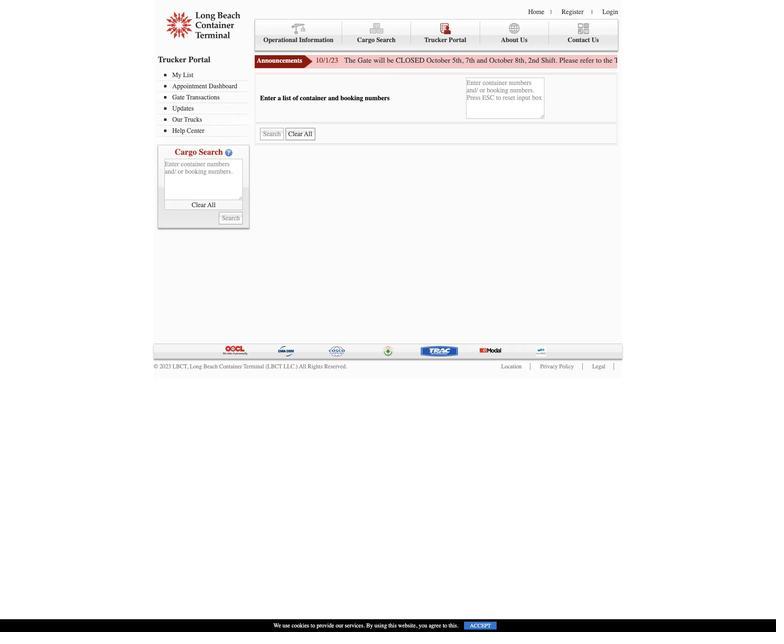 Task type: describe. For each thing, give the bounding box(es) containing it.
will
[[374, 56, 385, 65]]

announcements
[[257, 57, 302, 64]]

the
[[345, 56, 356, 65]]

1 horizontal spatial to
[[443, 622, 448, 629]]

by
[[367, 622, 373, 629]]

use
[[283, 622, 290, 629]]

dashboard
[[209, 83, 238, 90]]

enter
[[260, 94, 276, 102]]

1 | from the left
[[551, 9, 552, 16]]

updates
[[172, 105, 194, 112]]

portal inside menu bar
[[449, 36, 467, 44]]

clear
[[192, 201, 206, 209]]

cargo inside menu bar
[[357, 36, 375, 44]]

about us link
[[480, 21, 549, 45]]

login
[[603, 8, 619, 16]]

of
[[293, 94, 299, 102]]

contact
[[568, 36, 591, 44]]

policy
[[560, 363, 575, 370]]

0 vertical spatial and
[[477, 56, 488, 65]]

(lbct
[[266, 363, 282, 370]]

transactions
[[186, 94, 220, 101]]

rights
[[308, 363, 323, 370]]

further
[[711, 56, 731, 65]]

search inside menu bar
[[377, 36, 396, 44]]

refer
[[581, 56, 595, 65]]

1 vertical spatial portal
[[189, 55, 211, 64]]

beach
[[204, 363, 218, 370]]

using
[[375, 622, 387, 629]]

shift.
[[542, 56, 558, 65]]

5th,
[[453, 56, 464, 65]]

our
[[336, 622, 344, 629]]

0 horizontal spatial trucker portal
[[158, 55, 211, 64]]

2nd
[[529, 56, 540, 65]]

booking
[[341, 94, 364, 102]]

operational information link
[[255, 21, 342, 45]]

operational information
[[264, 36, 334, 44]]

0 horizontal spatial to
[[311, 622, 315, 629]]

truck
[[615, 56, 632, 65]]

lbct,
[[173, 363, 188, 370]]

us for contact us
[[592, 36, 600, 44]]

appointment dashboard link
[[164, 83, 249, 90]]

menu bar containing my list
[[158, 71, 253, 137]]

legal
[[593, 363, 606, 370]]

updates link
[[164, 105, 249, 112]]

us for about us
[[521, 36, 528, 44]]

home
[[529, 8, 545, 16]]

menu bar containing operational information
[[255, 19, 619, 51]]

list
[[283, 94, 291, 102]]

a
[[278, 94, 281, 102]]

container
[[219, 363, 242, 370]]

this.
[[449, 622, 459, 629]]

gate inside my list appointment dashboard gate transactions updates our trucks help center
[[172, 94, 185, 101]]

register
[[562, 8, 584, 16]]

our trucks link
[[164, 116, 249, 123]]

reserved.
[[325, 363, 347, 370]]

clear all button
[[165, 200, 243, 210]]

llc.)
[[284, 363, 298, 370]]

1 horizontal spatial gate
[[358, 56, 372, 65]]

this
[[389, 622, 397, 629]]

information
[[299, 36, 334, 44]]

appointment
[[172, 83, 207, 90]]

clear all
[[192, 201, 216, 209]]

my list link
[[164, 71, 249, 79]]

2023
[[160, 363, 171, 370]]

cookies
[[292, 622, 310, 629]]

trucks
[[184, 116, 202, 123]]

1 for from the left
[[700, 56, 709, 65]]

container
[[300, 94, 327, 102]]

1 vertical spatial trucker
[[158, 55, 187, 64]]

location
[[502, 363, 522, 370]]

all inside button
[[208, 201, 216, 209]]

1 vertical spatial cargo
[[175, 147, 197, 157]]

provide
[[317, 622, 335, 629]]

accept button
[[465, 622, 497, 630]]

register link
[[562, 8, 584, 16]]

accept
[[470, 623, 492, 629]]

trucker portal link
[[411, 21, 480, 45]]



Task type: vqa. For each thing, say whether or not it's contained in the screenshot.
top 40hq
no



Task type: locate. For each thing, give the bounding box(es) containing it.
| left 'login'
[[592, 9, 593, 16]]

trucker up closed
[[425, 36, 448, 44]]

0 horizontal spatial menu bar
[[158, 71, 253, 137]]

october left '5th,'
[[427, 56, 451, 65]]

my list appointment dashboard gate transactions updates our trucks help center
[[172, 71, 238, 134]]

0 horizontal spatial us
[[521, 36, 528, 44]]

gate transactions link
[[164, 94, 249, 101]]

us
[[521, 36, 528, 44], [592, 36, 600, 44]]

trucker portal inside menu bar
[[425, 36, 467, 44]]

trucker portal up list
[[158, 55, 211, 64]]

us right contact
[[592, 36, 600, 44]]

0 horizontal spatial all
[[208, 201, 216, 209]]

0 vertical spatial cargo search
[[357, 36, 396, 44]]

to
[[597, 56, 602, 65], [311, 622, 315, 629], [443, 622, 448, 629]]

1 horizontal spatial cargo search
[[357, 36, 396, 44]]

7th
[[466, 56, 475, 65]]

1 horizontal spatial trucker portal
[[425, 36, 467, 44]]

details
[[747, 56, 766, 65]]

search
[[377, 36, 396, 44], [199, 147, 223, 157]]

1 horizontal spatial for
[[768, 56, 777, 65]]

1 vertical spatial and
[[328, 94, 339, 102]]

cargo search up will
[[357, 36, 396, 44]]

1 horizontal spatial all
[[299, 363, 307, 370]]

to left this.
[[443, 622, 448, 629]]

cargo
[[357, 36, 375, 44], [175, 147, 197, 157]]

legal link
[[593, 363, 606, 370]]

the
[[604, 56, 613, 65]]

and left booking
[[328, 94, 339, 102]]

0 vertical spatial trucker
[[425, 36, 448, 44]]

1 us from the left
[[521, 36, 528, 44]]

1 horizontal spatial menu bar
[[255, 19, 619, 51]]

menu bar
[[255, 19, 619, 51], [158, 71, 253, 137]]

Enter container numbers and/ or booking numbers. Press ESC to reset input box text field
[[467, 78, 545, 119]]

None submit
[[260, 128, 284, 140], [219, 212, 243, 224], [260, 128, 284, 140], [219, 212, 243, 224]]

1 vertical spatial cargo search
[[175, 147, 223, 157]]

location link
[[502, 363, 522, 370]]

cargo up will
[[357, 36, 375, 44]]

0 horizontal spatial |
[[551, 9, 552, 16]]

cargo search
[[357, 36, 396, 44], [175, 147, 223, 157]]

and
[[477, 56, 488, 65], [328, 94, 339, 102]]

2 horizontal spatial gate
[[634, 56, 648, 65]]

0 horizontal spatial search
[[199, 147, 223, 157]]

cargo search link
[[342, 21, 411, 45]]

©
[[154, 363, 158, 370]]

all right clear
[[208, 201, 216, 209]]

0 vertical spatial portal
[[449, 36, 467, 44]]

gate right truck
[[634, 56, 648, 65]]

search up be
[[377, 36, 396, 44]]

my
[[172, 71, 182, 79]]

you
[[419, 622, 428, 629]]

2 us from the left
[[592, 36, 600, 44]]

1 horizontal spatial us
[[592, 36, 600, 44]]

0 horizontal spatial october
[[427, 56, 451, 65]]

we
[[274, 622, 281, 629]]

october
[[427, 56, 451, 65], [490, 56, 514, 65]]

| right home
[[551, 9, 552, 16]]

1 october from the left
[[427, 56, 451, 65]]

home link
[[529, 8, 545, 16]]

1 vertical spatial menu bar
[[158, 71, 253, 137]]

gate right the
[[358, 56, 372, 65]]

us right about
[[521, 36, 528, 44]]

0 horizontal spatial for
[[700, 56, 709, 65]]

contact us link
[[549, 21, 618, 45]]

1 vertical spatial all
[[299, 363, 307, 370]]

to left the provide
[[311, 622, 315, 629]]

portal
[[449, 36, 467, 44], [189, 55, 211, 64]]

0 horizontal spatial and
[[328, 94, 339, 102]]

gate
[[733, 56, 745, 65]]

0 vertical spatial search
[[377, 36, 396, 44]]

october left 8th,
[[490, 56, 514, 65]]

help center link
[[164, 127, 249, 134]]

page
[[684, 56, 698, 65]]

login link
[[603, 8, 619, 16]]

long
[[190, 363, 202, 370]]

8th,
[[516, 56, 527, 65]]

enter a list of container and booking numbers
[[260, 94, 390, 102]]

be
[[387, 56, 394, 65]]

portal up my list link
[[189, 55, 211, 64]]

0 vertical spatial all
[[208, 201, 216, 209]]

None button
[[286, 128, 315, 140]]

for right details
[[768, 56, 777, 65]]

1 horizontal spatial october
[[490, 56, 514, 65]]

|
[[551, 9, 552, 16], [592, 9, 593, 16]]

10/1/23
[[316, 56, 339, 65]]

1 horizontal spatial search
[[377, 36, 396, 44]]

0 vertical spatial cargo
[[357, 36, 375, 44]]

0 vertical spatial menu bar
[[255, 19, 619, 51]]

please
[[560, 56, 579, 65]]

privacy policy
[[541, 363, 575, 370]]

© 2023 lbct, long beach container terminal (lbct llc.) all rights reserved.
[[154, 363, 347, 370]]

cargo down help
[[175, 147, 197, 157]]

trucker portal
[[425, 36, 467, 44], [158, 55, 211, 64]]

all
[[208, 201, 216, 209], [299, 363, 307, 370]]

2 | from the left
[[592, 9, 593, 16]]

gate
[[358, 56, 372, 65], [634, 56, 648, 65], [172, 94, 185, 101]]

2 horizontal spatial to
[[597, 56, 602, 65]]

1 vertical spatial search
[[199, 147, 223, 157]]

1 horizontal spatial portal
[[449, 36, 467, 44]]

all right the llc.) on the left of the page
[[299, 363, 307, 370]]

0 horizontal spatial portal
[[189, 55, 211, 64]]

trucker portal up '5th,'
[[425, 36, 467, 44]]

help
[[172, 127, 185, 134]]

list
[[183, 71, 194, 79]]

hours
[[650, 56, 668, 65]]

Enter container numbers and/ or booking numbers.  text field
[[165, 159, 243, 200]]

center
[[187, 127, 205, 134]]

to left the
[[597, 56, 602, 65]]

0 vertical spatial trucker portal
[[425, 36, 467, 44]]

1 vertical spatial trucker portal
[[158, 55, 211, 64]]

privacy policy link
[[541, 363, 575, 370]]

2 october from the left
[[490, 56, 514, 65]]

0 horizontal spatial gate
[[172, 94, 185, 101]]

trucker inside menu bar
[[425, 36, 448, 44]]

cargo search down center
[[175, 147, 223, 157]]

1 horizontal spatial trucker
[[425, 36, 448, 44]]

our
[[172, 116, 183, 123]]

about
[[501, 36, 519, 44]]

for right "page"
[[700, 56, 709, 65]]

10/1/23 the gate will be closed october 5th, 7th and october 8th, 2nd shift. please refer to the truck gate hours web page for further gate details for
[[316, 56, 777, 65]]

numbers
[[365, 94, 390, 102]]

privacy
[[541, 363, 558, 370]]

about us
[[501, 36, 528, 44]]

search down help center link
[[199, 147, 223, 157]]

2 for from the left
[[768, 56, 777, 65]]

portal up '5th,'
[[449, 36, 467, 44]]

operational
[[264, 36, 298, 44]]

website,
[[399, 622, 418, 629]]

and right 7th
[[477, 56, 488, 65]]

for
[[700, 56, 709, 65], [768, 56, 777, 65]]

agree
[[429, 622, 442, 629]]

1 horizontal spatial and
[[477, 56, 488, 65]]

1 horizontal spatial cargo
[[357, 36, 375, 44]]

gate up updates
[[172, 94, 185, 101]]

closed
[[396, 56, 425, 65]]

0 horizontal spatial cargo search
[[175, 147, 223, 157]]

contact us
[[568, 36, 600, 44]]

web
[[670, 56, 683, 65]]

services.
[[345, 622, 365, 629]]

1 horizontal spatial |
[[592, 9, 593, 16]]

0 horizontal spatial cargo
[[175, 147, 197, 157]]

terminal
[[244, 363, 264, 370]]

0 horizontal spatial trucker
[[158, 55, 187, 64]]

trucker up my
[[158, 55, 187, 64]]



